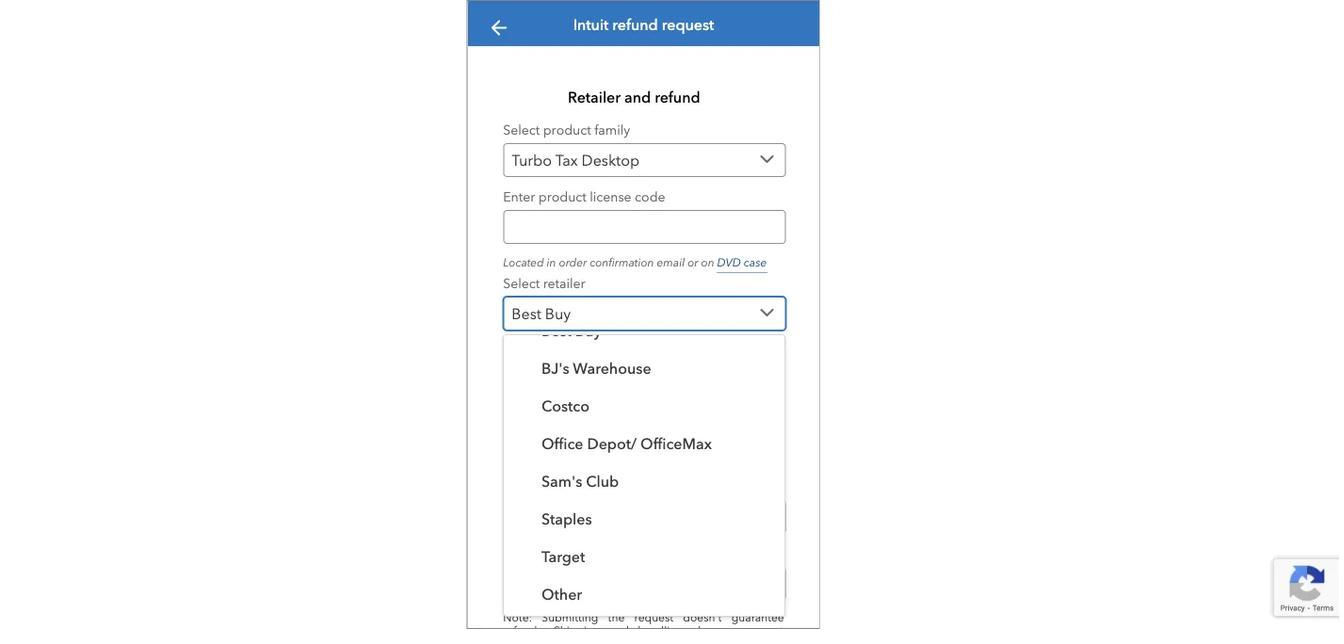 Task type: locate. For each thing, give the bounding box(es) containing it.
Enter refund amount (before tax) text field
[[503, 567, 786, 601]]

1 vertical spatial select
[[503, 274, 540, 292]]

select retailer
[[503, 274, 585, 292]]

0 vertical spatial product
[[543, 121, 591, 138]]

code
[[635, 187, 665, 205]]

order
[[559, 256, 587, 269]]

other
[[542, 583, 583, 604]]

sam's
[[542, 470, 583, 490]]

the right shipping
[[608, 611, 625, 624]]

charge
[[550, 341, 592, 358]]

retailer
[[543, 274, 585, 292]]

request
[[662, 16, 714, 34], [610, 445, 662, 463], [634, 611, 673, 624]]

case
[[744, 256, 767, 269]]

2 select from the top
[[503, 274, 540, 292]]

in
[[547, 256, 556, 269]]

select left the family
[[503, 121, 540, 138]]

0 vertical spatial the
[[551, 478, 570, 495]]

target
[[542, 546, 585, 566]]

request up for
[[610, 445, 662, 463]]

note: submitting the request doesn't guarantee refunds. shipping and handling charges are no
[[503, 611, 784, 629]]

2 vertical spatial refund
[[538, 545, 578, 562]]

and up the family
[[624, 88, 651, 106]]

doesn't
[[683, 611, 722, 624]]

0 vertical spatial select
[[503, 121, 540, 138]]

enter left target
[[503, 545, 535, 562]]

guarantee
[[731, 611, 784, 624]]

1 vertical spatial enter
[[503, 545, 535, 562]]

intuit refund request
[[573, 16, 714, 34]]

request down enter refund amount (before tax) text field
[[634, 611, 673, 624]]

best buy option
[[504, 311, 785, 349]]

submitting
[[542, 611, 598, 624]]

refunds.
[[503, 624, 545, 629]]

product down the retailer
[[543, 121, 591, 138]]

1 enter from the top
[[503, 187, 535, 205]]

product
[[543, 121, 591, 138], [538, 187, 586, 205]]

select down "located"
[[503, 274, 540, 292]]

the for reason
[[551, 478, 570, 495]]

what
[[503, 478, 535, 495]]

located
[[503, 256, 544, 269]]

wrapper 9ba35e6 image
[[512, 319, 534, 341]]

select
[[503, 121, 540, 138], [503, 274, 540, 292]]

2 enter from the top
[[503, 545, 535, 562]]

for
[[617, 478, 634, 495]]

1 horizontal spatial the
[[608, 611, 625, 624]]

0 vertical spatial refund
[[612, 16, 658, 34]]

1 vertical spatial request
[[610, 445, 662, 463]]

dvd
[[717, 256, 741, 269]]

the right is
[[551, 478, 570, 495]]

club
[[586, 470, 619, 490]]

request up retailer and refund
[[662, 16, 714, 34]]

are
[[742, 624, 758, 629]]

1 vertical spatial and
[[609, 624, 629, 629]]

sam's club
[[542, 470, 619, 490]]

refund request details
[[556, 445, 712, 463]]

0 horizontal spatial the
[[551, 478, 570, 495]]

product left license
[[538, 187, 586, 205]]

refund
[[556, 445, 606, 463]]

refund up select product family 'text field'
[[655, 88, 700, 106]]

and left handling
[[609, 624, 629, 629]]

1 vertical spatial product
[[538, 187, 586, 205]]

refund right intuit
[[612, 16, 658, 34]]

retailer and refund
[[568, 88, 700, 106]]

buy
[[576, 319, 602, 340]]

enter for retailer and refund
[[503, 187, 535, 205]]

refund down 'staples'
[[538, 545, 578, 562]]

the inside note: submitting the request doesn't guarantee refunds. shipping and handling charges are no
[[608, 611, 625, 624]]

2 vertical spatial request
[[634, 611, 673, 624]]

refund for request
[[612, 16, 658, 34]]

refund for amount
[[538, 545, 578, 562]]

1 vertical spatial refund
[[655, 88, 700, 106]]

Select retailer text field
[[503, 297, 786, 331]]

shipping
[[554, 624, 600, 629]]

enter
[[503, 187, 535, 205], [503, 545, 535, 562]]

list box
[[503, 311, 786, 617]]

best
[[542, 319, 572, 340]]

back image
[[488, 16, 510, 39]]

product for select
[[543, 121, 591, 138]]

1 vertical spatial the
[[608, 611, 625, 624]]

is
[[538, 478, 547, 495]]

1 select from the top
[[503, 121, 540, 138]]

date of charge
[[503, 341, 592, 358]]

and
[[624, 88, 651, 106], [609, 624, 629, 629]]

0 vertical spatial enter
[[503, 187, 535, 205]]

0 vertical spatial request
[[662, 16, 714, 34]]

request inside note: submitting the request doesn't guarantee refunds. shipping and handling charges are no
[[634, 611, 673, 624]]

list box containing best buy
[[503, 311, 786, 617]]

enter refund amount (before tax)
[[503, 545, 700, 562]]

refund
[[612, 16, 658, 34], [655, 88, 700, 106], [538, 545, 578, 562]]

the
[[551, 478, 570, 495], [608, 611, 625, 624]]

enter up "located"
[[503, 187, 535, 205]]

Select product family text field
[[503, 143, 786, 177]]



Task type: describe. For each thing, give the bounding box(es) containing it.
of
[[535, 341, 547, 358]]

handling
[[638, 624, 684, 629]]

reason
[[573, 478, 614, 495]]

and inside note: submitting the request doesn't guarantee refunds. shipping and handling charges are no
[[609, 624, 629, 629]]

confirmation
[[590, 256, 654, 269]]

date
[[503, 341, 532, 358]]

license
[[590, 187, 631, 205]]

0 vertical spatial and
[[624, 88, 651, 106]]

best buy
[[542, 319, 602, 340]]

tax)
[[678, 545, 700, 562]]

warehouse
[[573, 357, 652, 377]]

refund?
[[637, 478, 683, 495]]

bj's
[[542, 357, 570, 377]]

details
[[666, 445, 712, 463]]

family
[[594, 121, 630, 138]]

costco
[[542, 395, 590, 415]]

the for request
[[608, 611, 625, 624]]

what is the reason for refund?
[[503, 478, 683, 495]]

amount
[[581, 545, 628, 562]]

or
[[688, 256, 698, 269]]

enter for refund request details
[[503, 545, 535, 562]]

on
[[701, 256, 714, 269]]

email
[[657, 256, 685, 269]]

Enter product license code text field
[[503, 210, 786, 244]]

Date of charge text field
[[503, 364, 784, 398]]

office
[[542, 433, 584, 453]]

select product family
[[503, 121, 630, 138]]

intuit
[[573, 16, 609, 34]]

charges
[[692, 624, 733, 629]]

enter product license code
[[503, 187, 665, 205]]

office depot/ officemax
[[542, 433, 712, 453]]

located in order confirmation email or on dvd case
[[503, 256, 767, 269]]

(before
[[631, 545, 675, 562]]

staples
[[542, 508, 592, 528]]

depot/
[[588, 433, 637, 453]]

select for select retailer
[[503, 274, 540, 292]]

product for enter
[[538, 187, 586, 205]]

select for select product family
[[503, 121, 540, 138]]

officemax
[[641, 433, 712, 453]]

retailer
[[568, 88, 621, 106]]

note:
[[503, 611, 532, 624]]

bj's warehouse
[[542, 357, 652, 377]]



Task type: vqa. For each thing, say whether or not it's contained in the screenshot.
the More actions
no



